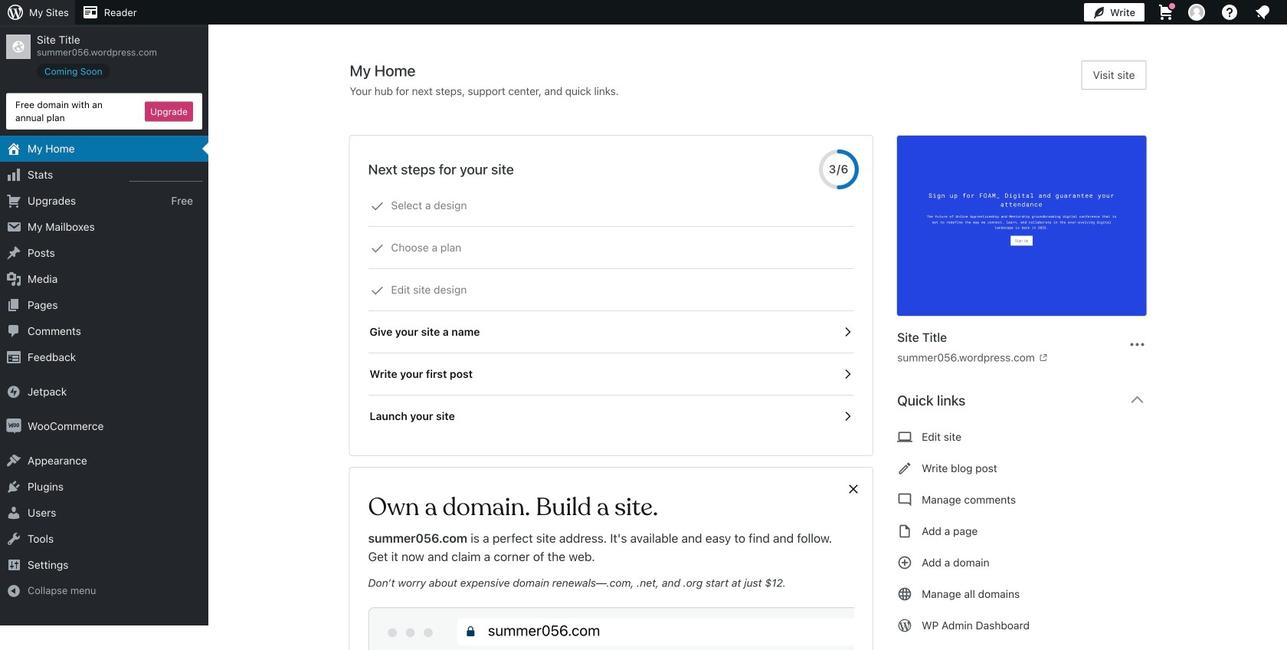 Task type: describe. For each thing, give the bounding box(es) containing it.
3 task complete image from the top
[[371, 284, 384, 297]]

1 task enabled image from the top
[[841, 325, 855, 339]]

dismiss domain name promotion image
[[847, 480, 861, 498]]

my shopping cart image
[[1158, 3, 1176, 21]]

highest hourly views 0 image
[[130, 172, 202, 182]]

laptop image
[[898, 428, 913, 446]]

3 list item from the top
[[1281, 222, 1288, 279]]

launchpad checklist element
[[368, 185, 855, 437]]

1 list item from the top
[[1281, 78, 1288, 150]]

help image
[[1221, 3, 1240, 21]]

2 list item from the top
[[1281, 150, 1288, 222]]

2 task complete image from the top
[[371, 241, 384, 255]]

1 img image from the top
[[6, 384, 21, 399]]



Task type: vqa. For each thing, say whether or not it's contained in the screenshot.
2nd answered users icon from left
no



Task type: locate. For each thing, give the bounding box(es) containing it.
1 vertical spatial task complete image
[[371, 241, 384, 255]]

1 vertical spatial img image
[[6, 419, 21, 434]]

0 vertical spatial task complete image
[[371, 199, 384, 213]]

edit image
[[898, 459, 913, 478]]

my profile image
[[1189, 4, 1206, 21]]

1 task complete image from the top
[[371, 199, 384, 213]]

1 vertical spatial task enabled image
[[841, 367, 855, 381]]

task enabled image
[[841, 409, 855, 423]]

task enabled image
[[841, 325, 855, 339], [841, 367, 855, 381]]

progress bar
[[820, 149, 860, 189]]

2 task enabled image from the top
[[841, 367, 855, 381]]

2 vertical spatial task complete image
[[371, 284, 384, 297]]

img image
[[6, 384, 21, 399], [6, 419, 21, 434]]

main content
[[350, 61, 1160, 650]]

more options for site site title image
[[1129, 335, 1147, 354]]

mode_comment image
[[898, 491, 913, 509]]

2 img image from the top
[[6, 419, 21, 434]]

task complete image
[[371, 199, 384, 213], [371, 241, 384, 255], [371, 284, 384, 297]]

0 vertical spatial img image
[[6, 384, 21, 399]]

insert_drive_file image
[[898, 522, 913, 540]]

manage your notifications image
[[1254, 3, 1273, 21]]

0 vertical spatial task enabled image
[[841, 325, 855, 339]]

list item
[[1281, 78, 1288, 150], [1281, 150, 1288, 222], [1281, 222, 1288, 279]]



